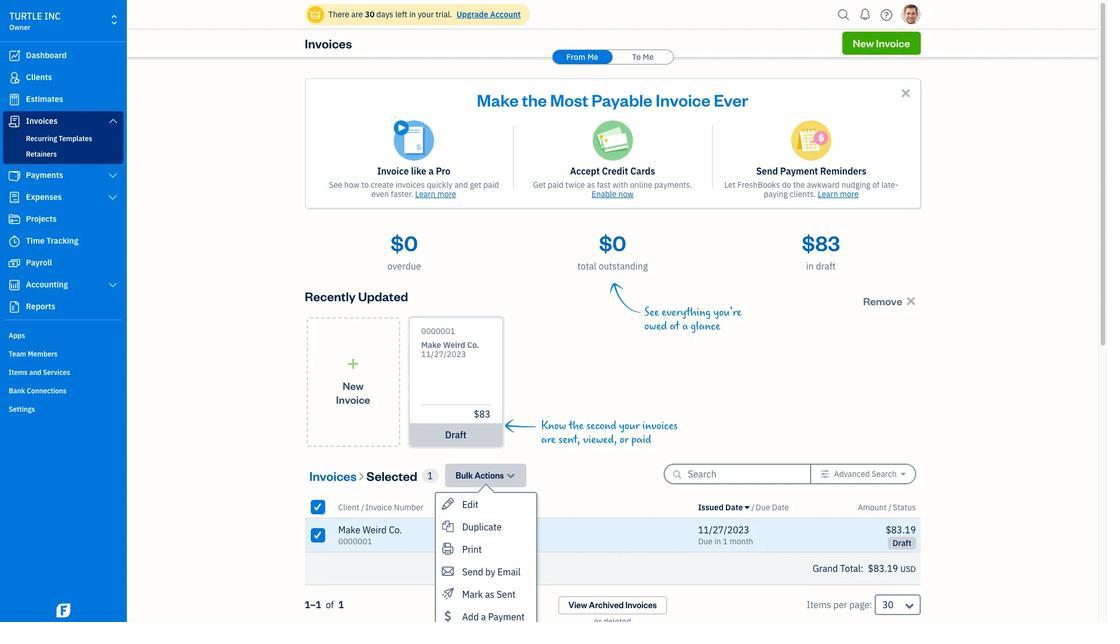 Task type: describe. For each thing, give the bounding box(es) containing it.
Items per page: field
[[875, 595, 921, 616]]

$83.19 draft
[[886, 525, 916, 549]]

me for from me
[[588, 52, 599, 62]]

templates
[[59, 134, 92, 143]]

print button
[[436, 539, 536, 561]]

send for send payment reminders
[[757, 166, 778, 177]]

items for items per page:
[[807, 600, 832, 611]]

invoice like a pro image
[[394, 121, 434, 161]]

$83 in draft
[[802, 230, 840, 272]]

see for see how to create invoices quickly and get paid even faster.
[[329, 180, 342, 190]]

freshbooks image
[[54, 605, 73, 618]]

even
[[372, 189, 389, 200]]

there are 30 days left in your trial. upgrade account
[[329, 9, 521, 20]]

invoices inside main element
[[26, 116, 58, 126]]

new invoice link for know the second your invoices are sent, viewed, or paid
[[307, 318, 400, 448]]

invoices down there at the top of the page
[[305, 35, 352, 51]]

0 vertical spatial your
[[418, 9, 434, 20]]

retainers
[[26, 150, 57, 159]]

draft inside $83.19 draft
[[893, 539, 912, 549]]

:
[[861, 564, 864, 575]]

chevron large down image for payments
[[108, 171, 118, 181]]

learn for reminders
[[818, 189, 838, 200]]

tracking
[[46, 236, 78, 246]]

2
[[461, 525, 467, 536]]

a inside see everything you're owed at a glance
[[683, 320, 688, 333]]

1 horizontal spatial new
[[853, 36, 874, 50]]

view archived invoices link
[[558, 597, 668, 615]]

the inside the let freshbooks do the awkward nudging of late- paying clients.
[[793, 180, 805, 190]]

11/27/2023 inside 11/27/2023 due in 1 month
[[698, 525, 750, 536]]

estimate image
[[7, 94, 21, 106]]

learn more for reminders
[[818, 189, 859, 200]]

updated
[[358, 288, 408, 305]]

owner
[[9, 23, 30, 32]]

invoice number link
[[366, 503, 424, 513]]

chevrondown image
[[506, 470, 516, 482]]

paying
[[764, 189, 788, 200]]

bulk actions button
[[445, 464, 527, 488]]

search image
[[835, 6, 853, 23]]

let
[[725, 180, 736, 190]]

$0 for $0 total outstanding
[[599, 230, 626, 257]]

expense image
[[7, 192, 21, 204]]

accounting
[[26, 280, 68, 290]]

account
[[490, 9, 521, 20]]

accept credit cards image
[[593, 121, 633, 161]]

paid inside "accept credit cards get paid twice as fast with online payments. enable now"
[[548, 180, 564, 190]]

selected
[[367, 468, 418, 484]]

paid inside know the second your invoices are sent, viewed, or paid
[[632, 434, 652, 447]]

from me link
[[553, 50, 613, 64]]

the for make the most payable invoice ever
[[522, 89, 547, 111]]

2 / from the left
[[752, 503, 755, 513]]

invoices for paid
[[643, 420, 678, 433]]

hours
[[469, 525, 492, 536]]

due inside 11/27/2023 due in 1 month
[[698, 537, 713, 547]]

are inside know the second your invoices are sent, viewed, or paid
[[541, 434, 556, 447]]

upgrade account link
[[454, 9, 521, 20]]

expenses link
[[3, 187, 123, 208]]

turtle inc owner
[[9, 10, 61, 32]]

grand total : $83.19 usd
[[813, 564, 916, 575]]

me for to me
[[643, 52, 654, 62]]

items for items and services
[[9, 369, 28, 377]]

how
[[344, 180, 360, 190]]

credit
[[602, 166, 628, 177]]

11/27/2023 inside 0000001 make weird co. 11/27/2023
[[421, 350, 466, 360]]

invoice like a pro
[[377, 166, 451, 177]]

per
[[834, 600, 848, 611]]

late-
[[882, 180, 899, 190]]

know
[[541, 420, 566, 433]]

recently updated
[[305, 288, 408, 305]]

grand
[[813, 564, 838, 575]]

bank connections
[[9, 387, 67, 396]]

learn more for a
[[415, 189, 456, 200]]

as inside "accept credit cards get paid twice as fast with online payments. enable now"
[[587, 180, 595, 190]]

amount
[[858, 503, 887, 513]]

chevron large down image for expenses
[[108, 193, 118, 202]]

2 hours work link
[[447, 519, 694, 553]]

times image
[[905, 294, 918, 308]]

issued date
[[698, 503, 743, 513]]

awkward
[[807, 180, 840, 190]]

1 inside 11/27/2023 due in 1 month
[[723, 537, 728, 547]]

$83 for $83
[[474, 409, 491, 421]]

client
[[338, 503, 359, 513]]

status link
[[893, 503, 916, 513]]

mark as sent
[[462, 590, 516, 601]]

total
[[578, 261, 597, 272]]

now
[[619, 189, 634, 200]]

invoice image
[[7, 116, 21, 127]]

send payment reminders
[[757, 166, 867, 177]]

most
[[550, 89, 589, 111]]

0 horizontal spatial new invoice
[[336, 379, 370, 406]]

send for send by email
[[462, 567, 483, 579]]

invoices link
[[3, 111, 123, 132]]

1 vertical spatial draft
[[445, 430, 467, 441]]

0 horizontal spatial in
[[409, 9, 416, 20]]

draft inside $83 in draft
[[816, 261, 836, 272]]

with
[[613, 180, 628, 190]]

and inside main element
[[29, 369, 41, 377]]

invoice down go to help icon
[[876, 36, 911, 50]]

settings
[[9, 406, 35, 414]]

crown image
[[309, 8, 322, 20]]

invoices button
[[309, 467, 357, 485]]

payroll link
[[3, 253, 123, 274]]

$0 for $0 overdue
[[391, 230, 418, 257]]

at
[[670, 320, 680, 333]]

mark
[[462, 590, 483, 601]]

check image for description link
[[313, 502, 323, 513]]

items and services link
[[3, 364, 123, 381]]

see everything you're owed at a glance
[[645, 306, 742, 333]]

estimates
[[26, 94, 63, 104]]

see for see everything you're owed at a glance
[[645, 306, 659, 320]]

plus image
[[347, 358, 360, 370]]

invoice right "client" link
[[366, 503, 392, 513]]

view
[[569, 600, 587, 611]]

clients.
[[790, 189, 816, 200]]

dashboard link
[[3, 46, 123, 66]]

$0 total outstanding
[[578, 230, 648, 272]]

page:
[[850, 600, 873, 611]]

as inside button
[[485, 590, 495, 601]]

fast
[[597, 180, 611, 190]]

0 horizontal spatial new
[[343, 379, 364, 393]]

make weird co. 0000001
[[338, 525, 402, 547]]

reminders
[[821, 166, 867, 177]]

description
[[461, 503, 503, 513]]

0000001 make weird co. 11/27/2023
[[421, 326, 479, 360]]

apps link
[[3, 327, 123, 344]]

inc
[[44, 10, 61, 22]]

main element
[[0, 0, 156, 623]]

1–1
[[305, 600, 321, 611]]

payments link
[[3, 166, 123, 186]]

projects
[[26, 214, 57, 224]]

edit
[[462, 500, 479, 511]]

0 vertical spatial new invoice
[[853, 36, 911, 50]]

invoices up client
[[309, 468, 357, 484]]

let freshbooks do the awkward nudging of late- paying clients.
[[725, 180, 899, 200]]

team members
[[9, 350, 58, 359]]

status
[[893, 503, 916, 513]]

services
[[43, 369, 70, 377]]

accept
[[570, 166, 600, 177]]

0 vertical spatial $83.19
[[886, 525, 916, 536]]

send payment reminders image
[[792, 121, 832, 161]]

go to help image
[[878, 6, 896, 23]]

your inside know the second your invoices are sent, viewed, or paid
[[619, 420, 640, 433]]

weird inside 0000001 make weird co. 11/27/2023
[[443, 340, 465, 351]]

from
[[567, 52, 586, 62]]



Task type: vqa. For each thing, say whether or not it's contained in the screenshot.
'22'
no



Task type: locate. For each thing, give the bounding box(es) containing it.
your left trial.
[[418, 9, 434, 20]]

2 horizontal spatial in
[[807, 261, 814, 272]]

0 vertical spatial 1
[[428, 470, 433, 482]]

a
[[429, 166, 434, 177], [683, 320, 688, 333]]

1 horizontal spatial invoices
[[643, 420, 678, 433]]

1 vertical spatial and
[[29, 369, 41, 377]]

items left per
[[807, 600, 832, 611]]

0 horizontal spatial invoices
[[396, 180, 425, 190]]

1 vertical spatial of
[[326, 600, 334, 611]]

1 vertical spatial chevron large down image
[[108, 171, 118, 181]]

2 $0 from the left
[[599, 230, 626, 257]]

chevron large down image for accounting
[[108, 281, 118, 290]]

of inside the let freshbooks do the awkward nudging of late- paying clients.
[[873, 180, 880, 190]]

learn right clients.
[[818, 189, 838, 200]]

team
[[9, 350, 26, 359]]

0 vertical spatial invoices
[[396, 180, 425, 190]]

0 horizontal spatial weird
[[363, 525, 387, 536]]

0 horizontal spatial as
[[485, 590, 495, 601]]

clients link
[[3, 67, 123, 88]]

chevron large down image for invoices
[[108, 117, 118, 126]]

time
[[26, 236, 45, 246]]

0 horizontal spatial the
[[522, 89, 547, 111]]

0 horizontal spatial date
[[726, 503, 743, 513]]

0 vertical spatial caretdown image
[[901, 470, 906, 479]]

cards
[[631, 166, 655, 177]]

learn right faster.
[[415, 189, 436, 200]]

2 vertical spatial draft
[[893, 539, 912, 549]]

0 vertical spatial make
[[477, 89, 519, 111]]

overdue
[[388, 261, 421, 272]]

month
[[730, 537, 754, 547]]

new down plus icon
[[343, 379, 364, 393]]

there
[[329, 9, 350, 20]]

number
[[394, 503, 424, 513]]

1 horizontal spatial send
[[757, 166, 778, 177]]

chevron large down image inside invoices link
[[108, 117, 118, 126]]

me right to
[[643, 52, 654, 62]]

of right 1–1
[[326, 600, 334, 611]]

1 horizontal spatial draft
[[816, 261, 836, 272]]

remove button
[[861, 292, 921, 311]]

team members link
[[3, 346, 123, 363]]

reports
[[26, 302, 55, 312]]

/ for amount
[[889, 503, 892, 513]]

2 vertical spatial make
[[338, 525, 361, 536]]

projects link
[[3, 209, 123, 230]]

2 horizontal spatial paid
[[632, 434, 652, 447]]

0 vertical spatial draft
[[816, 261, 836, 272]]

invoice
[[876, 36, 911, 50], [656, 89, 711, 111], [377, 166, 409, 177], [336, 393, 370, 406], [366, 503, 392, 513]]

chart image
[[7, 280, 21, 291]]

recurring
[[26, 134, 57, 143]]

send by email button
[[436, 561, 536, 584]]

invoice up create
[[377, 166, 409, 177]]

2 horizontal spatial make
[[477, 89, 519, 111]]

0 horizontal spatial learn
[[415, 189, 436, 200]]

0 horizontal spatial caretdown image
[[745, 503, 750, 513]]

more for invoice like a pro
[[438, 189, 456, 200]]

money image
[[7, 258, 21, 269]]

learn more down reminders
[[818, 189, 859, 200]]

1 horizontal spatial 11/27/2023
[[698, 525, 750, 536]]

due
[[756, 503, 770, 513], [698, 537, 713, 547]]

0 horizontal spatial $0
[[391, 230, 418, 257]]

payments.
[[655, 180, 693, 190]]

make the most payable invoice ever
[[477, 89, 749, 111]]

1 learn more from the left
[[415, 189, 456, 200]]

1 horizontal spatial of
[[873, 180, 880, 190]]

$0
[[391, 230, 418, 257], [599, 230, 626, 257]]

chevron large down image up projects link at the left top
[[108, 193, 118, 202]]

2 horizontal spatial draft
[[893, 539, 912, 549]]

close image
[[900, 87, 913, 100]]

1 vertical spatial due
[[698, 537, 713, 547]]

due down issued
[[698, 537, 713, 547]]

1 vertical spatial send
[[462, 567, 483, 579]]

see inside see everything you're owed at a glance
[[645, 306, 659, 320]]

1 chevron large down image from the top
[[108, 193, 118, 202]]

$0 overdue
[[388, 230, 421, 272]]

as left the sent
[[485, 590, 495, 601]]

1 vertical spatial a
[[683, 320, 688, 333]]

0 vertical spatial weird
[[443, 340, 465, 351]]

trial.
[[436, 9, 452, 20]]

paid inside see how to create invoices quickly and get paid even faster.
[[483, 180, 499, 190]]

0 vertical spatial co.
[[467, 340, 479, 351]]

second
[[587, 420, 617, 433]]

co. inside 0000001 make weird co. 11/27/2023
[[467, 340, 479, 351]]

1 vertical spatial $83.19
[[868, 564, 899, 575]]

0 horizontal spatial draft
[[445, 430, 467, 441]]

new invoice link for invoices
[[843, 32, 921, 55]]

0 horizontal spatial of
[[326, 600, 334, 611]]

send left "by"
[[462, 567, 483, 579]]

chevron large down image
[[108, 117, 118, 126], [108, 171, 118, 181]]

1 / from the left
[[361, 503, 364, 513]]

check image
[[313, 502, 323, 513], [313, 530, 323, 541]]

sent,
[[559, 434, 581, 447]]

payroll
[[26, 258, 52, 268]]

you're
[[714, 306, 742, 320]]

0000001 inside 0000001 make weird co. 11/27/2023
[[421, 326, 455, 337]]

the inside know the second your invoices are sent, viewed, or paid
[[569, 420, 584, 433]]

see how to create invoices quickly and get paid even faster.
[[329, 180, 499, 200]]

$0 up the outstanding
[[599, 230, 626, 257]]

accounting link
[[3, 275, 123, 296]]

notifications image
[[856, 3, 875, 26]]

$0 inside $0 total outstanding
[[599, 230, 626, 257]]

total
[[840, 564, 861, 575]]

glance
[[691, 320, 721, 333]]

0 vertical spatial chevron large down image
[[108, 193, 118, 202]]

1 horizontal spatial learn more
[[818, 189, 859, 200]]

advanced search
[[834, 470, 897, 480]]

new invoice
[[853, 36, 911, 50], [336, 379, 370, 406]]

0 horizontal spatial 1
[[338, 600, 344, 611]]

the for know the second your invoices are sent, viewed, or paid
[[569, 420, 584, 433]]

learn
[[415, 189, 436, 200], [818, 189, 838, 200]]

invoices up recurring
[[26, 116, 58, 126]]

time tracking link
[[3, 231, 123, 252]]

1 horizontal spatial due
[[756, 503, 770, 513]]

chevron large down image inside payments link
[[108, 171, 118, 181]]

email
[[498, 567, 521, 579]]

everything
[[662, 306, 711, 320]]

new down notifications image
[[853, 36, 874, 50]]

in inside 11/27/2023 due in 1 month
[[715, 537, 721, 547]]

items inside main element
[[9, 369, 28, 377]]

the right the do
[[793, 180, 805, 190]]

1 left bulk
[[428, 470, 433, 482]]

payment image
[[7, 170, 21, 182]]

date down search text field
[[772, 503, 789, 513]]

1 $0 from the left
[[391, 230, 418, 257]]

0 vertical spatial due
[[756, 503, 770, 513]]

and inside see how to create invoices quickly and get paid even faster.
[[455, 180, 468, 190]]

date for issued date
[[726, 503, 743, 513]]

1 horizontal spatial 1
[[428, 470, 433, 482]]

2 hours work
[[461, 525, 515, 536]]

items and services
[[9, 369, 70, 377]]

invoices
[[396, 180, 425, 190], [643, 420, 678, 433]]

new invoice down plus icon
[[336, 379, 370, 406]]

Search text field
[[688, 465, 792, 484]]

and left get
[[455, 180, 468, 190]]

0 vertical spatial new
[[853, 36, 874, 50]]

1 left month
[[723, 537, 728, 547]]

chevron large down image up recurring templates link
[[108, 117, 118, 126]]

to me
[[632, 52, 654, 62]]

2 me from the left
[[643, 52, 654, 62]]

invoices right archived
[[626, 600, 657, 611]]

know the second your invoices are sent, viewed, or paid
[[541, 420, 678, 447]]

1 horizontal spatial $0
[[599, 230, 626, 257]]

1 learn from the left
[[415, 189, 436, 200]]

0 vertical spatial the
[[522, 89, 547, 111]]

dollarsign image
[[441, 606, 456, 623]]

$83 for $83 in draft
[[802, 230, 840, 257]]

0000001 inside make weird co. 0000001
[[338, 537, 372, 547]]

/
[[361, 503, 364, 513], [752, 503, 755, 513], [889, 503, 892, 513]]

date for due date
[[772, 503, 789, 513]]

2 horizontal spatial the
[[793, 180, 805, 190]]

1 vertical spatial items
[[807, 600, 832, 611]]

bulk actions
[[456, 471, 504, 482]]

the left the most
[[522, 89, 547, 111]]

1 vertical spatial make
[[421, 340, 441, 351]]

$83.19 right : at the right bottom of the page
[[868, 564, 899, 575]]

report image
[[7, 302, 21, 313]]

and down the team members
[[29, 369, 41, 377]]

bulk
[[456, 471, 473, 482]]

0 horizontal spatial send
[[462, 567, 483, 579]]

check image left make weird co. 0000001
[[313, 530, 323, 541]]

like
[[411, 166, 427, 177]]

due date link
[[756, 503, 789, 513]]

invoices inside see how to create invoices quickly and get paid even faster.
[[396, 180, 425, 190]]

a left pro
[[429, 166, 434, 177]]

1 vertical spatial 30
[[883, 600, 894, 611]]

1 horizontal spatial your
[[619, 420, 640, 433]]

connections
[[27, 387, 67, 396]]

make inside make weird co. 0000001
[[338, 525, 361, 536]]

to me link
[[613, 50, 673, 64]]

1 horizontal spatial in
[[715, 537, 721, 547]]

invoice down plus icon
[[336, 393, 370, 406]]

invoice left ever
[[656, 89, 711, 111]]

2 check image from the top
[[313, 530, 323, 541]]

1 horizontal spatial and
[[455, 180, 468, 190]]

payment
[[780, 166, 818, 177]]

1 vertical spatial new invoice link
[[307, 318, 400, 448]]

are right there at the top of the page
[[351, 9, 363, 20]]

client image
[[7, 72, 21, 84]]

1 horizontal spatial $83
[[802, 230, 840, 257]]

1 date from the left
[[726, 503, 743, 513]]

1 check image from the top
[[313, 502, 323, 513]]

2 learn from the left
[[818, 189, 838, 200]]

estimates link
[[3, 89, 123, 110]]

1 right 1–1
[[338, 600, 344, 611]]

invoices
[[305, 35, 352, 51], [26, 116, 58, 126], [309, 468, 357, 484], [626, 600, 657, 611]]

make inside 0000001 make weird co. 11/27/2023
[[421, 340, 441, 351]]

of left the late-
[[873, 180, 880, 190]]

$83.19 down status link
[[886, 525, 916, 536]]

description link
[[461, 503, 503, 513]]

check image for 2 hours work 'link'
[[313, 530, 323, 541]]

see inside see how to create invoices quickly and get paid even faster.
[[329, 180, 342, 190]]

30 right page:
[[883, 600, 894, 611]]

your up or
[[619, 420, 640, 433]]

/ left status link
[[889, 503, 892, 513]]

duplicate
[[462, 522, 502, 534]]

1 vertical spatial 11/27/2023
[[698, 525, 750, 536]]

0 horizontal spatial items
[[9, 369, 28, 377]]

30 inside field
[[883, 600, 894, 611]]

project image
[[7, 214, 21, 226]]

left
[[395, 9, 407, 20]]

make for make the most payable invoice ever
[[477, 89, 519, 111]]

chevron large down image
[[108, 193, 118, 202], [108, 281, 118, 290]]

dashboard
[[26, 50, 67, 61]]

days
[[377, 9, 393, 20]]

caretdown image right search
[[901, 470, 906, 479]]

1 vertical spatial new
[[343, 379, 364, 393]]

me right from
[[588, 52, 599, 62]]

0 vertical spatial a
[[429, 166, 434, 177]]

a right at
[[683, 320, 688, 333]]

1 more from the left
[[438, 189, 456, 200]]

0 vertical spatial new invoice link
[[843, 32, 921, 55]]

/ right client
[[361, 503, 364, 513]]

chevron large down image down payroll link at left
[[108, 281, 118, 290]]

0 horizontal spatial make
[[338, 525, 361, 536]]

2 vertical spatial the
[[569, 420, 584, 433]]

1 vertical spatial in
[[807, 261, 814, 272]]

1 horizontal spatial 0000001
[[421, 326, 455, 337]]

0 horizontal spatial more
[[438, 189, 456, 200]]

/ for client
[[361, 503, 364, 513]]

30
[[365, 9, 375, 20], [883, 600, 894, 611]]

items per page:
[[807, 600, 873, 611]]

1 horizontal spatial more
[[840, 189, 859, 200]]

0 vertical spatial chevron large down image
[[108, 117, 118, 126]]

1 vertical spatial as
[[485, 590, 495, 601]]

caretdown image
[[901, 470, 906, 479], [745, 503, 750, 513]]

1 horizontal spatial paid
[[548, 180, 564, 190]]

client / invoice number
[[338, 503, 424, 513]]

make for make weird co. 0000001
[[338, 525, 361, 536]]

2 vertical spatial in
[[715, 537, 721, 547]]

0 horizontal spatial are
[[351, 9, 363, 20]]

freshbooks
[[738, 180, 780, 190]]

send up freshbooks
[[757, 166, 778, 177]]

weird
[[443, 340, 465, 351], [363, 525, 387, 536]]

new invoice link
[[843, 32, 921, 55], [307, 318, 400, 448]]

0 horizontal spatial a
[[429, 166, 434, 177]]

archived
[[589, 600, 624, 611]]

issued date link
[[698, 503, 752, 513]]

1 vertical spatial invoices
[[643, 420, 678, 433]]

1 horizontal spatial items
[[807, 600, 832, 611]]

quickly
[[427, 180, 453, 190]]

2 chevron large down image from the top
[[108, 171, 118, 181]]

invoices for even
[[396, 180, 425, 190]]

due right the issued date link
[[756, 503, 770, 513]]

caretdown image left the due date link
[[745, 503, 750, 513]]

clients
[[26, 72, 52, 82]]

$0 inside $0 overdue
[[391, 230, 418, 257]]

are down know
[[541, 434, 556, 447]]

items down team
[[9, 369, 28, 377]]

outstanding
[[599, 261, 648, 272]]

reports link
[[3, 297, 123, 318]]

2 learn more from the left
[[818, 189, 859, 200]]

1 me from the left
[[588, 52, 599, 62]]

0 vertical spatial as
[[587, 180, 595, 190]]

1 vertical spatial 0000001
[[338, 537, 372, 547]]

/ left due date
[[752, 503, 755, 513]]

amount / status
[[858, 503, 916, 513]]

the up sent,
[[569, 420, 584, 433]]

3 / from the left
[[889, 503, 892, 513]]

more down pro
[[438, 189, 456, 200]]

0 vertical spatial send
[[757, 166, 778, 177]]

learn for a
[[415, 189, 436, 200]]

1 vertical spatial weird
[[363, 525, 387, 536]]

1 chevron large down image from the top
[[108, 117, 118, 126]]

bank
[[9, 387, 25, 396]]

2 chevron large down image from the top
[[108, 281, 118, 290]]

me
[[588, 52, 599, 62], [643, 52, 654, 62]]

settings image
[[821, 470, 830, 479]]

1 vertical spatial caretdown image
[[745, 503, 750, 513]]

new
[[853, 36, 874, 50], [343, 379, 364, 393]]

1 vertical spatial co.
[[389, 525, 402, 536]]

caretdown image inside the issued date link
[[745, 503, 750, 513]]

upgrade
[[457, 9, 488, 20]]

1 vertical spatial your
[[619, 420, 640, 433]]

1 horizontal spatial are
[[541, 434, 556, 447]]

0 vertical spatial $83
[[802, 230, 840, 257]]

0 horizontal spatial 30
[[365, 9, 375, 20]]

1 horizontal spatial /
[[752, 503, 755, 513]]

more for send payment reminders
[[840, 189, 859, 200]]

30 left days
[[365, 9, 375, 20]]

enable
[[592, 189, 617, 200]]

1 horizontal spatial learn
[[818, 189, 838, 200]]

weird inside make weird co. 0000001
[[363, 525, 387, 536]]

0 vertical spatial 0000001
[[421, 326, 455, 337]]

due date
[[756, 503, 789, 513]]

see left how
[[329, 180, 342, 190]]

chevron large down image down retainers link
[[108, 171, 118, 181]]

2 vertical spatial 1
[[338, 600, 344, 611]]

timer image
[[7, 236, 21, 247]]

dashboard image
[[7, 50, 21, 62]]

1 vertical spatial check image
[[313, 530, 323, 541]]

bank connections link
[[3, 382, 123, 400]]

0 vertical spatial of
[[873, 180, 880, 190]]

invoices inside know the second your invoices are sent, viewed, or paid
[[643, 420, 678, 433]]

in inside $83 in draft
[[807, 261, 814, 272]]

as left fast
[[587, 180, 595, 190]]

new invoice down go to help icon
[[853, 36, 911, 50]]

see up owed
[[645, 306, 659, 320]]

2 more from the left
[[840, 189, 859, 200]]

more down reminders
[[840, 189, 859, 200]]

1 vertical spatial new invoice
[[336, 379, 370, 406]]

your
[[418, 9, 434, 20], [619, 420, 640, 433]]

1 horizontal spatial as
[[587, 180, 595, 190]]

send inside button
[[462, 567, 483, 579]]

learn more down pro
[[415, 189, 456, 200]]

date right issued
[[726, 503, 743, 513]]

1 horizontal spatial new invoice link
[[843, 32, 921, 55]]

co. inside make weird co. 0000001
[[389, 525, 402, 536]]

check image left client
[[313, 502, 323, 513]]

$0 up overdue
[[391, 230, 418, 257]]

view archived invoices
[[569, 600, 657, 611]]

2 date from the left
[[772, 503, 789, 513]]



